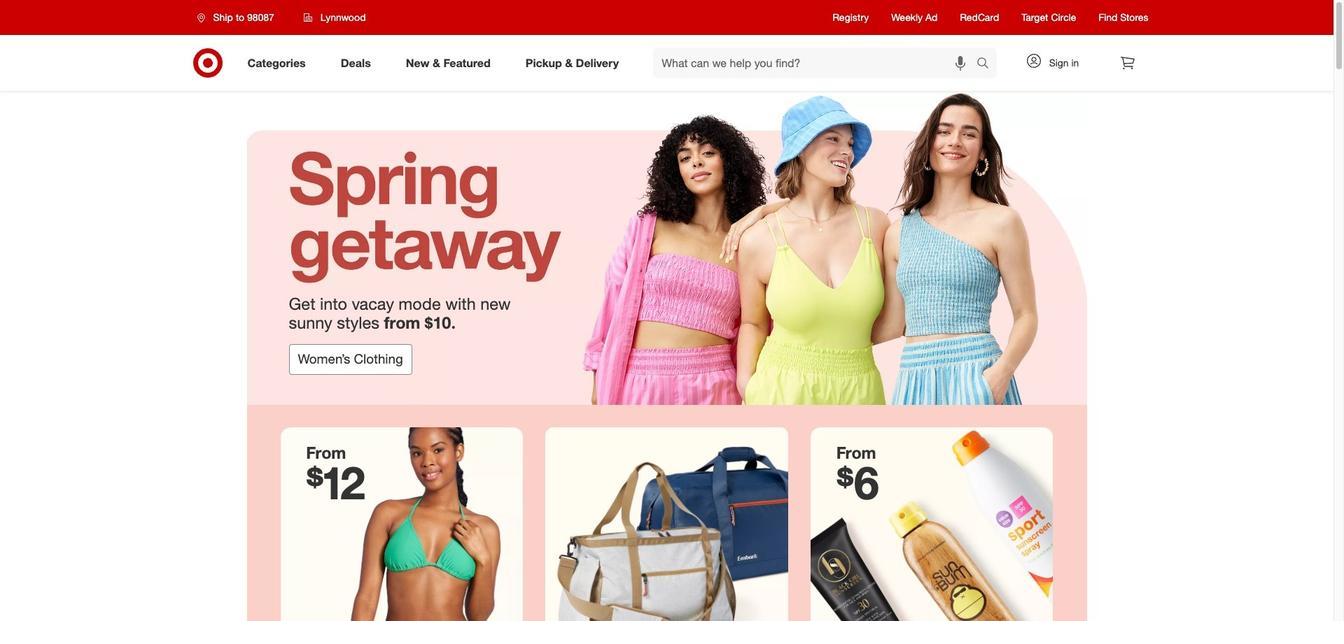 Task type: locate. For each thing, give the bounding box(es) containing it.
What can we help you find? suggestions appear below search field
[[653, 48, 980, 78]]

spring getaway image
[[247, 91, 1087, 406]]



Task type: vqa. For each thing, say whether or not it's contained in the screenshot.
512
no



